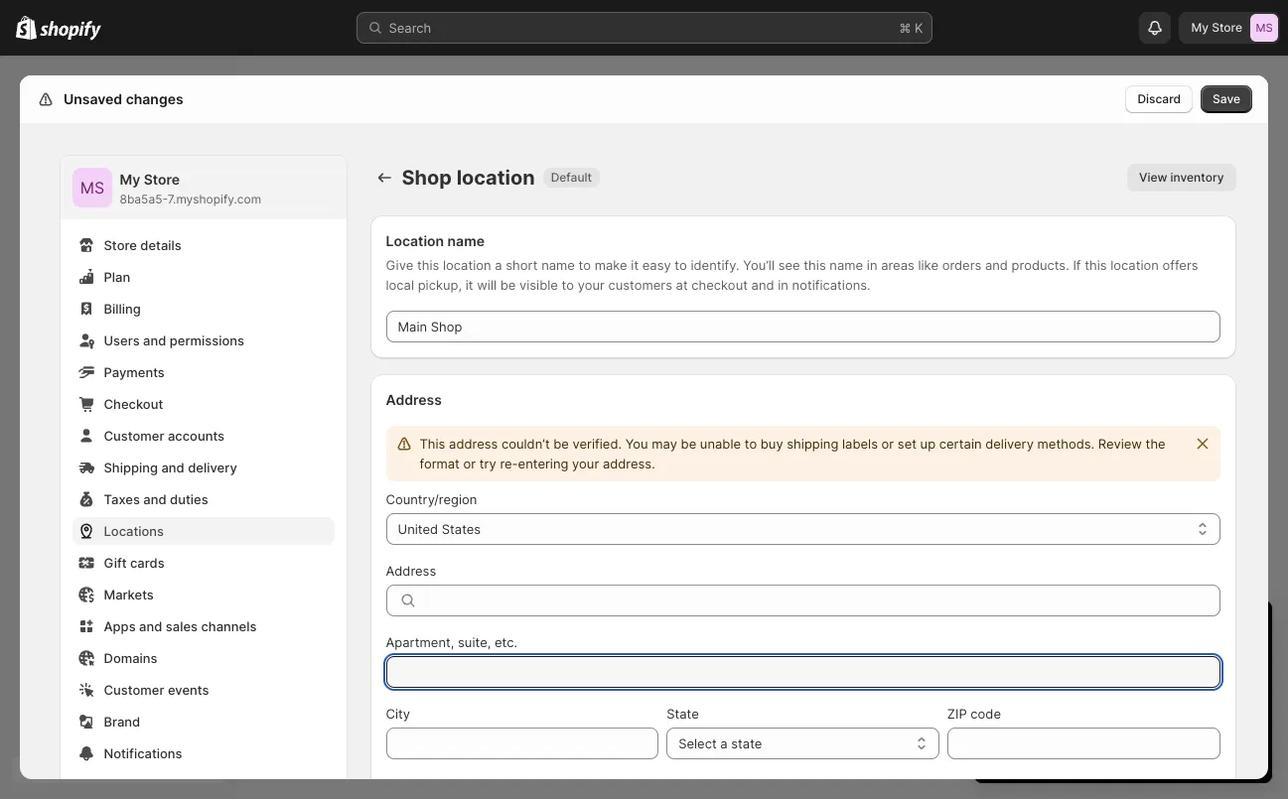 Task type: vqa. For each thing, say whether or not it's contained in the screenshot.
the Store within Store details link
yes



Task type: describe. For each thing, give the bounding box(es) containing it.
and right orders
[[985, 257, 1008, 273]]

payments
[[104, 364, 165, 380]]

location name give this location a short name to make it easy to identify. you'll see this name in areas like orders and products. if this location offers local pickup, it will be visible to your customers at checkout and in notifications.
[[386, 232, 1198, 293]]

local
[[386, 277, 414, 293]]

shopify image
[[16, 16, 37, 40]]

easy
[[642, 257, 671, 273]]

short
[[506, 257, 538, 273]]

sales
[[166, 619, 198, 635]]

select for select a plan to extend your shopify trial for just $1/month for your first 3 months.
[[994, 686, 1032, 702]]

1 address from the top
[[386, 391, 442, 408]]

like
[[918, 257, 939, 273]]

your
[[994, 654, 1022, 670]]

users and permissions
[[104, 333, 244, 349]]

and down you'll in the top right of the page
[[751, 277, 774, 293]]

2 horizontal spatial name
[[830, 257, 863, 273]]

markets link
[[72, 581, 334, 609]]

billing link
[[72, 295, 334, 323]]

view inventory link
[[1127, 164, 1236, 192]]

shipping
[[787, 436, 839, 452]]

1 day left in your trial
[[994, 619, 1189, 643]]

customers
[[608, 277, 672, 293]]

and for duties
[[143, 492, 166, 507]]

delivery inside shop settings menu element
[[188, 460, 237, 476]]

2 horizontal spatial be
[[681, 436, 696, 452]]

users and permissions link
[[72, 327, 334, 355]]

7.myshopify.com
[[168, 192, 261, 207]]

Address text field
[[426, 585, 1220, 617]]

state
[[731, 736, 762, 752]]

if
[[1073, 257, 1081, 273]]

october
[[1104, 654, 1156, 670]]

$1/month
[[1040, 706, 1098, 722]]

apps and sales channels link
[[72, 613, 334, 641]]

to inside this address couldn't be verified. you may be unable to buy shipping labels or set up certain delivery methods. review the format or try re-entering your address.
[[745, 436, 757, 452]]

0 horizontal spatial name
[[447, 232, 485, 249]]

set
[[898, 436, 917, 452]]

2 vertical spatial store
[[104, 237, 137, 253]]

methods.
[[1037, 436, 1095, 452]]

custom data link
[[72, 772, 334, 799]]

your inside location name give this location a short name to make it easy to identify. you'll see this name in areas like orders and products. if this location offers local pickup, it will be visible to your customers at checkout and in notifications.
[[578, 277, 605, 293]]

0 horizontal spatial it
[[466, 277, 473, 293]]

location
[[386, 232, 444, 249]]

a for select a plan to extend your shopify trial for just $1/month for your first 3 months.
[[1036, 686, 1043, 702]]

discard
[[1138, 91, 1181, 106]]

0 horizontal spatial in
[[778, 277, 788, 293]]

3
[[1180, 706, 1189, 722]]

billing
[[104, 301, 141, 317]]

shopify image
[[40, 21, 102, 40]]

plan
[[104, 269, 130, 285]]

.
[[1176, 654, 1179, 670]]

settings
[[60, 90, 116, 107]]

0 vertical spatial or
[[881, 436, 894, 452]]

my for my store 8ba5a5-7.myshopify.com
[[120, 171, 140, 188]]

checkout
[[104, 396, 163, 412]]

format
[[420, 456, 460, 472]]

zip
[[947, 706, 967, 722]]

my store image
[[1250, 14, 1278, 42]]

united states
[[398, 521, 481, 537]]

may
[[652, 436, 677, 452]]

first
[[1153, 706, 1177, 722]]

see
[[778, 257, 800, 273]]

1 this from the left
[[417, 257, 439, 273]]

address
[[449, 436, 498, 452]]

this address couldn't be verified. you may be unable to buy shipping labels or set up certain delivery methods. review the format or try re-entering your address. alert
[[386, 426, 1220, 482]]

to left make
[[579, 257, 591, 273]]

2 this from the left
[[804, 257, 826, 273]]

re-
[[500, 456, 518, 472]]

gift cards link
[[72, 549, 334, 577]]

domains
[[104, 651, 157, 666]]

location left offers
[[1111, 257, 1159, 273]]

try
[[479, 456, 496, 472]]

offers
[[1162, 257, 1198, 273]]

couldn't
[[501, 436, 550, 452]]

unsaved changes
[[64, 90, 183, 107]]

my store
[[1191, 20, 1242, 35]]

customer accounts link
[[72, 422, 334, 450]]

phone
[[386, 778, 424, 794]]

3 this from the left
[[1085, 257, 1107, 273]]

location up will
[[443, 257, 491, 273]]

apps
[[104, 619, 136, 635]]

shop
[[402, 166, 452, 190]]

states
[[442, 521, 481, 537]]

shopify
[[1168, 686, 1215, 702]]

you
[[625, 436, 648, 452]]

changes
[[126, 90, 183, 107]]

k
[[915, 20, 923, 36]]

state
[[667, 706, 699, 722]]

products.
[[1012, 257, 1069, 273]]

2 address from the top
[[386, 563, 436, 579]]

on
[[1085, 654, 1101, 670]]

store for my store
[[1212, 20, 1242, 35]]

checkout link
[[72, 390, 334, 418]]

my for my store
[[1191, 20, 1209, 35]]

shop settings menu element
[[60, 156, 346, 799]]

and for permissions
[[143, 333, 166, 349]]

ZIP code text field
[[947, 728, 1220, 760]]

to up at on the top of page
[[675, 257, 687, 273]]

customer events link
[[72, 676, 334, 704]]

buy
[[761, 436, 783, 452]]

extend
[[1092, 686, 1134, 702]]

just
[[1015, 706, 1037, 722]]

and for sales
[[139, 619, 162, 635]]

certain
[[939, 436, 982, 452]]

28
[[1159, 654, 1176, 670]]

delivery inside this address couldn't be verified. you may be unable to buy shipping labels or set up certain delivery methods. review the format or try re-entering your address.
[[985, 436, 1034, 452]]



Task type: locate. For each thing, give the bounding box(es) containing it.
payments link
[[72, 359, 334, 386]]

for down extend at the bottom right of the page
[[1102, 706, 1119, 722]]

customer for customer events
[[104, 682, 164, 698]]

in inside dropdown button
[[1085, 619, 1101, 643]]

trial
[[1154, 619, 1189, 643], [1025, 654, 1048, 670], [1218, 686, 1241, 702]]

view inventory
[[1139, 170, 1224, 185]]

select inside settings dialog
[[678, 736, 717, 752]]

1 horizontal spatial store
[[144, 171, 180, 188]]

your inside dropdown button
[[1107, 619, 1148, 643]]

store up plan
[[104, 237, 137, 253]]

it up customers
[[631, 257, 639, 273]]

notifications link
[[72, 740, 334, 768]]

visible
[[519, 277, 558, 293]]

City text field
[[386, 728, 659, 760]]

select a state
[[678, 736, 762, 752]]

plan link
[[72, 263, 334, 291]]

select up just
[[994, 686, 1032, 702]]

address
[[386, 391, 442, 408], [386, 563, 436, 579]]

0 horizontal spatial store
[[104, 237, 137, 253]]

1 customer from the top
[[104, 428, 164, 444]]

in right left
[[1085, 619, 1101, 643]]

1 horizontal spatial my
[[1191, 20, 1209, 35]]

gift cards
[[104, 555, 164, 571]]

0 horizontal spatial be
[[500, 277, 516, 293]]

in down see
[[778, 277, 788, 293]]

settings dialog
[[20, 75, 1268, 799]]

this right the if
[[1085, 257, 1107, 273]]

this up pickup,
[[417, 257, 439, 273]]

city
[[386, 706, 410, 722]]

custom data
[[104, 778, 183, 794]]

1 vertical spatial my
[[120, 171, 140, 188]]

checkout
[[692, 277, 748, 293]]

dialog
[[1276, 75, 1288, 780]]

0 horizontal spatial or
[[463, 456, 476, 472]]

and right taxes
[[143, 492, 166, 507]]

1 vertical spatial address
[[386, 563, 436, 579]]

users
[[104, 333, 140, 349]]

1 horizontal spatial or
[[881, 436, 894, 452]]

and right apps
[[139, 619, 162, 635]]

0 vertical spatial store
[[1212, 20, 1242, 35]]

1 horizontal spatial a
[[720, 736, 728, 752]]

select down state
[[678, 736, 717, 752]]

your inside this address couldn't be verified. you may be unable to buy shipping labels or set up certain delivery methods. review the format or try re-entering your address.
[[572, 456, 599, 472]]

2 horizontal spatial this
[[1085, 257, 1107, 273]]

my left my store icon
[[1191, 20, 1209, 35]]

be inside location name give this location a short name to make it easy to identify. you'll see this name in areas like orders and products. if this location offers local pickup, it will be visible to your customers at checkout and in notifications.
[[500, 277, 516, 293]]

areas
[[881, 257, 915, 273]]

be right will
[[500, 277, 516, 293]]

to
[[579, 257, 591, 273], [675, 257, 687, 273], [562, 277, 574, 293], [745, 436, 757, 452], [1076, 686, 1089, 702]]

1 vertical spatial in
[[778, 277, 788, 293]]

your down verified. on the left bottom of page
[[572, 456, 599, 472]]

day
[[1009, 619, 1043, 643]]

a up will
[[495, 257, 502, 273]]

view
[[1139, 170, 1167, 185]]

address down the united
[[386, 563, 436, 579]]

0 vertical spatial it
[[631, 257, 639, 273]]

location right shop
[[456, 166, 535, 190]]

and for delivery
[[161, 460, 184, 476]]

shipping
[[104, 460, 158, 476]]

shop location
[[402, 166, 535, 190]]

1 horizontal spatial this
[[804, 257, 826, 273]]

ends
[[1052, 654, 1082, 670]]

to right plan at the right of the page
[[1076, 686, 1089, 702]]

0 vertical spatial delivery
[[985, 436, 1034, 452]]

2 horizontal spatial trial
[[1218, 686, 1241, 702]]

shipping and delivery
[[104, 460, 237, 476]]

⌘ k
[[899, 20, 923, 36]]

to inside select a plan to extend your shopify trial for just $1/month for your first 3 months.
[[1076, 686, 1089, 702]]

select a plan to extend your shopify trial for just $1/month for your first 3 months.
[[994, 686, 1241, 722]]

1 vertical spatial trial
[[1025, 654, 1048, 670]]

2 vertical spatial trial
[[1218, 686, 1241, 702]]

be
[[500, 277, 516, 293], [553, 436, 569, 452], [681, 436, 696, 452]]

your up first
[[1138, 686, 1165, 702]]

customer down domains
[[104, 682, 164, 698]]

make
[[595, 257, 627, 273]]

1 for from the left
[[994, 706, 1011, 722]]

accounts
[[168, 428, 225, 444]]

delivery right certain at bottom right
[[985, 436, 1034, 452]]

0 vertical spatial select
[[994, 686, 1032, 702]]

customer for customer accounts
[[104, 428, 164, 444]]

trial inside select a plan to extend your shopify trial for just $1/month for your first 3 months.
[[1218, 686, 1241, 702]]

1 horizontal spatial in
[[867, 257, 877, 273]]

1 vertical spatial or
[[463, 456, 476, 472]]

identify.
[[691, 257, 740, 273]]

1 horizontal spatial select
[[994, 686, 1032, 702]]

custom
[[104, 778, 152, 794]]

or left set
[[881, 436, 894, 452]]

data
[[155, 778, 183, 794]]

at
[[676, 277, 688, 293]]

zip code
[[947, 706, 1001, 722]]

2 for from the left
[[1102, 706, 1119, 722]]

discard button
[[1126, 85, 1193, 113]]

give
[[386, 257, 413, 273]]

1 horizontal spatial delivery
[[985, 436, 1034, 452]]

2 horizontal spatial store
[[1212, 20, 1242, 35]]

etc.
[[495, 635, 518, 651]]

trial up 28
[[1154, 619, 1189, 643]]

name up will
[[447, 232, 485, 249]]

to right visible
[[562, 277, 574, 293]]

apartment,
[[386, 635, 454, 651]]

1 day left in your trial element
[[974, 652, 1272, 784]]

name up the notifications. on the right of page
[[830, 257, 863, 273]]

pickup,
[[418, 277, 462, 293]]

2 customer from the top
[[104, 682, 164, 698]]

or
[[881, 436, 894, 452], [463, 456, 476, 472]]

2 vertical spatial a
[[720, 736, 728, 752]]

Paris Warehouse text field
[[386, 311, 1220, 343]]

store inside 'my store 8ba5a5-7.myshopify.com'
[[144, 171, 180, 188]]

trial right your
[[1025, 654, 1048, 670]]

save
[[1213, 91, 1240, 106]]

1 horizontal spatial trial
[[1154, 619, 1189, 643]]

your up october
[[1107, 619, 1148, 643]]

review
[[1098, 436, 1142, 452]]

customer accounts
[[104, 428, 225, 444]]

brand link
[[72, 708, 334, 736]]

your down make
[[578, 277, 605, 293]]

1 horizontal spatial be
[[553, 436, 569, 452]]

8ba5a5-
[[120, 192, 168, 207]]

events
[[168, 682, 209, 698]]

⌘
[[899, 20, 911, 36]]

store up 8ba5a5-
[[144, 171, 180, 188]]

0 vertical spatial in
[[867, 257, 877, 273]]

1 vertical spatial select
[[678, 736, 717, 752]]

2 horizontal spatial in
[[1085, 619, 1101, 643]]

store for my store 8ba5a5-7.myshopify.com
[[144, 171, 180, 188]]

store details link
[[72, 231, 334, 259]]

domains link
[[72, 645, 334, 672]]

be right may
[[681, 436, 696, 452]]

2 vertical spatial in
[[1085, 619, 1101, 643]]

or left the try
[[463, 456, 476, 472]]

brand
[[104, 714, 140, 730]]

trial up months.
[[1218, 686, 1241, 702]]

and right users
[[143, 333, 166, 349]]

a inside select a plan to extend your shopify trial for just $1/month for your first 3 months.
[[1036, 686, 1043, 702]]

labels
[[842, 436, 878, 452]]

apps and sales channels
[[104, 619, 257, 635]]

this
[[420, 436, 445, 452]]

to left 'buy'
[[745, 436, 757, 452]]

this right see
[[804, 257, 826, 273]]

default
[[551, 170, 592, 185]]

locations link
[[72, 517, 334, 545]]

delivery
[[985, 436, 1034, 452], [188, 460, 237, 476]]

delivery down customer accounts link
[[188, 460, 237, 476]]

customer down "checkout"
[[104, 428, 164, 444]]

0 horizontal spatial trial
[[1025, 654, 1048, 670]]

suite,
[[458, 635, 491, 651]]

0 vertical spatial address
[[386, 391, 442, 408]]

trial inside dropdown button
[[1154, 619, 1189, 643]]

and
[[985, 257, 1008, 273], [751, 277, 774, 293], [143, 333, 166, 349], [161, 460, 184, 476], [143, 492, 166, 507], [139, 619, 162, 635]]

address up this
[[386, 391, 442, 408]]

in left areas
[[867, 257, 877, 273]]

store left my store icon
[[1212, 20, 1242, 35]]

select for select a state
[[678, 736, 717, 752]]

for left just
[[994, 706, 1011, 722]]

and down customer accounts
[[161, 460, 184, 476]]

a left the state
[[720, 736, 728, 752]]

1 horizontal spatial it
[[631, 257, 639, 273]]

0 horizontal spatial this
[[417, 257, 439, 273]]

0 vertical spatial customer
[[104, 428, 164, 444]]

gift
[[104, 555, 127, 571]]

taxes and duties link
[[72, 486, 334, 513]]

your
[[578, 277, 605, 293], [572, 456, 599, 472], [1107, 619, 1148, 643], [1138, 686, 1165, 702], [1122, 706, 1149, 722]]

my inside 'my store 8ba5a5-7.myshopify.com'
[[120, 171, 140, 188]]

1 horizontal spatial for
[[1102, 706, 1119, 722]]

1 vertical spatial customer
[[104, 682, 164, 698]]

0 vertical spatial a
[[495, 257, 502, 273]]

1 vertical spatial a
[[1036, 686, 1043, 702]]

my
[[1191, 20, 1209, 35], [120, 171, 140, 188]]

a for select a state
[[720, 736, 728, 752]]

notifications.
[[792, 277, 871, 293]]

Apartment, suite, etc. text field
[[386, 656, 1220, 688]]

unsaved
[[64, 90, 122, 107]]

plan
[[1047, 686, 1073, 702]]

cards
[[130, 555, 164, 571]]

your left first
[[1122, 706, 1149, 722]]

be up entering
[[553, 436, 569, 452]]

a left plan at the right of the page
[[1036, 686, 1043, 702]]

my store 8ba5a5-7.myshopify.com
[[120, 171, 261, 207]]

united
[[398, 521, 438, 537]]

inventory
[[1170, 170, 1224, 185]]

2 horizontal spatial a
[[1036, 686, 1043, 702]]

my up 8ba5a5-
[[120, 171, 140, 188]]

0 horizontal spatial my
[[120, 171, 140, 188]]

taxes and duties
[[104, 492, 208, 507]]

apartment, suite, etc.
[[386, 635, 518, 651]]

0 horizontal spatial delivery
[[188, 460, 237, 476]]

for
[[994, 706, 1011, 722], [1102, 706, 1119, 722]]

my store image
[[72, 168, 112, 208]]

left
[[1049, 619, 1079, 643]]

0 vertical spatial trial
[[1154, 619, 1189, 643]]

1 vertical spatial delivery
[[188, 460, 237, 476]]

address.
[[603, 456, 655, 472]]

0 horizontal spatial select
[[678, 736, 717, 752]]

0 vertical spatial my
[[1191, 20, 1209, 35]]

0 horizontal spatial for
[[994, 706, 1011, 722]]

name up visible
[[541, 257, 575, 273]]

1 day left in your trial button
[[974, 601, 1272, 643]]

1 horizontal spatial name
[[541, 257, 575, 273]]

code
[[971, 706, 1001, 722]]

a inside location name give this location a short name to make it easy to identify. you'll see this name in areas like orders and products. if this location offers local pickup, it will be visible to your customers at checkout and in notifications.
[[495, 257, 502, 273]]

1 vertical spatial store
[[144, 171, 180, 188]]

unable
[[700, 436, 741, 452]]

0 horizontal spatial a
[[495, 257, 502, 273]]

select inside select a plan to extend your shopify trial for just $1/month for your first 3 months.
[[994, 686, 1032, 702]]

entering
[[518, 456, 569, 472]]

it left will
[[466, 277, 473, 293]]

1 vertical spatial it
[[466, 277, 473, 293]]

will
[[477, 277, 497, 293]]



